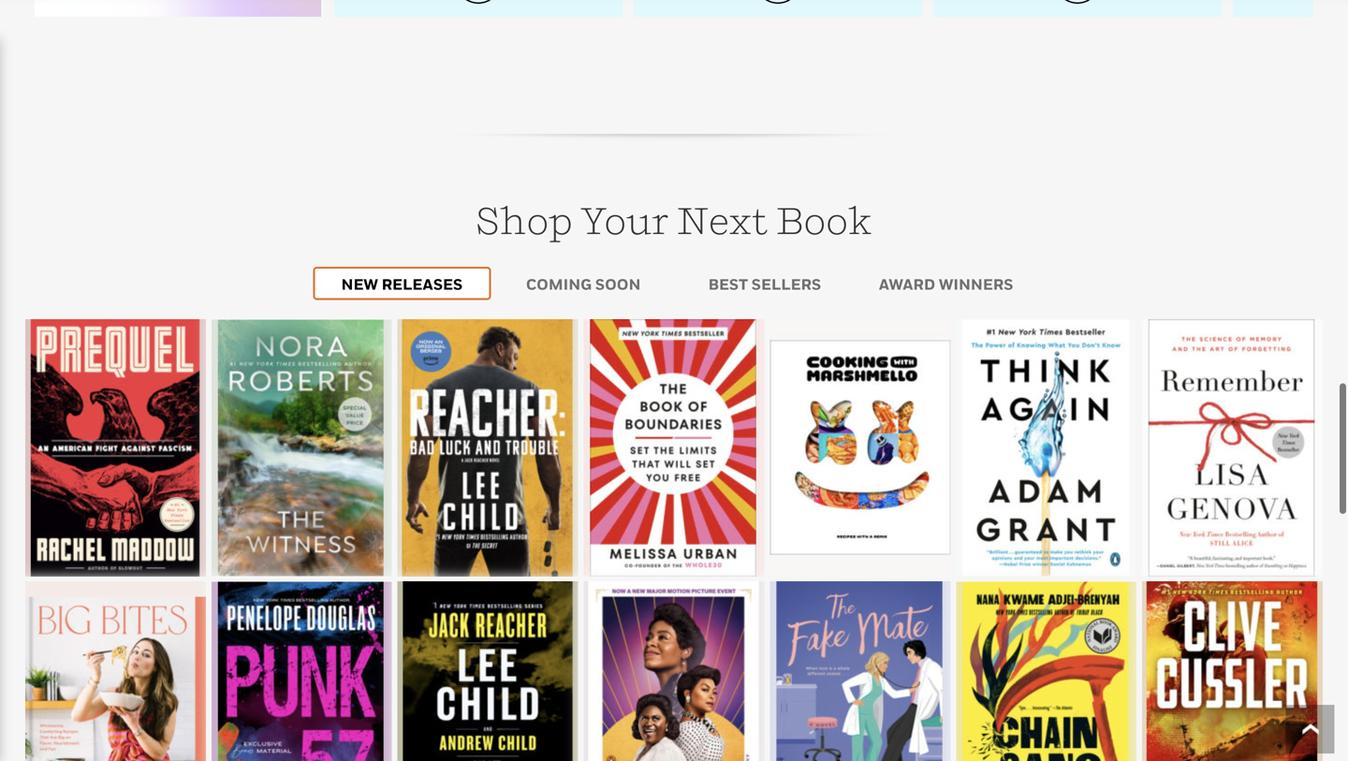 Task type: locate. For each thing, give the bounding box(es) containing it.
3 image
[[1055, 0, 1101, 4]]

new releases link
[[313, 267, 491, 300]]

best
[[709, 275, 748, 293]]

award winners link
[[858, 269, 1035, 298]]

soon
[[596, 275, 641, 293]]

1 image
[[455, 0, 502, 4]]

releases
[[382, 275, 463, 293]]

new releases
[[341, 275, 463, 293]]

best sellers link
[[676, 269, 854, 298]]

sellers
[[752, 275, 821, 293]]

award
[[879, 275, 936, 293]]



Task type: vqa. For each thing, say whether or not it's contained in the screenshot.
in
no



Task type: describe. For each thing, give the bounding box(es) containing it.
best sellers
[[709, 275, 821, 293]]

coming
[[526, 275, 592, 293]]

book
[[776, 197, 872, 242]]

shop
[[476, 197, 573, 242]]

coming soon
[[526, 275, 641, 293]]

winners
[[939, 275, 1014, 293]]

next
[[677, 197, 769, 242]]

2 image
[[755, 0, 802, 4]]

award winners
[[879, 275, 1014, 293]]

new
[[341, 275, 378, 293]]

shop your next book
[[476, 197, 872, 242]]

your
[[580, 197, 669, 242]]

coming soon link
[[495, 269, 673, 298]]



